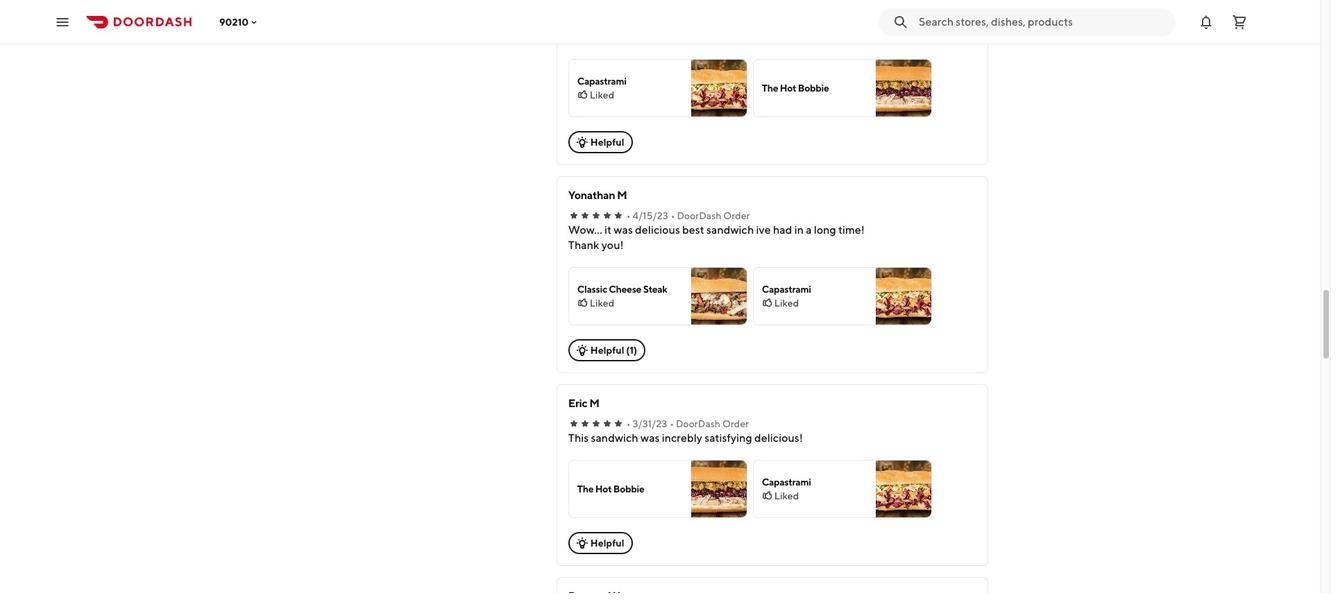 Task type: describe. For each thing, give the bounding box(es) containing it.
steak
[[643, 284, 667, 295]]

notification bell image
[[1198, 14, 1214, 30]]

order for yonathan m
[[723, 210, 750, 221]]

• right 3/31/23
[[670, 418, 674, 430]]

• right the 4/15/23
[[671, 210, 675, 221]]

0 items, open order cart image
[[1231, 14, 1248, 30]]

1 horizontal spatial the hot bobbie image
[[876, 60, 931, 117]]

doordash for eric m
[[676, 418, 720, 430]]

hot for the hot bobbie button to the right
[[780, 83, 796, 94]]

• 3/31/23 • doordash order
[[626, 418, 749, 430]]

• left 3/31/23
[[626, 418, 631, 430]]

yonathan
[[568, 189, 615, 202]]

1 helpful button from the top
[[568, 131, 633, 153]]

order for eric m
[[722, 418, 749, 430]]

1 horizontal spatial the hot bobbie button
[[753, 59, 932, 117]]

eric m
[[568, 397, 599, 410]]

the for the bottommost the hot bobbie button
[[577, 484, 593, 495]]

classic cheese steak
[[577, 284, 667, 295]]

Store search: begin typing to search for stores available on DoorDash text field
[[919, 14, 1167, 29]]

the hot bobbie for the bottommost the hot bobbie button
[[577, 484, 644, 495]]

helpful (1) button
[[568, 339, 646, 362]]

the for the hot bobbie button to the right
[[762, 83, 778, 94]]

capastrami image for yonathan m
[[876, 268, 931, 325]]

cheese
[[609, 284, 641, 295]]

helpful for second helpful button from the bottom of the page
[[590, 137, 624, 148]]

2 helpful from the top
[[590, 345, 624, 356]]

• 4/15/23 • doordash order
[[626, 210, 750, 221]]

2 helpful button from the top
[[568, 532, 633, 554]]

capastrami image for eric m
[[876, 461, 931, 518]]

helpful for 1st helpful button from the bottom of the page
[[590, 538, 624, 549]]

(1)
[[626, 345, 637, 356]]

the hot bobbie for the hot bobbie button to the right
[[762, 83, 829, 94]]



Task type: vqa. For each thing, say whether or not it's contained in the screenshot.
'BASIL & CHEESE CAFE'
no



Task type: locate. For each thing, give the bounding box(es) containing it.
hot for the bottommost the hot bobbie button
[[595, 484, 612, 495]]

1 horizontal spatial the
[[762, 83, 778, 94]]

classic
[[577, 284, 607, 295]]

4/15/23
[[632, 210, 668, 221]]

0 vertical spatial helpful
[[590, 137, 624, 148]]

1 vertical spatial capastrami
[[762, 284, 811, 295]]

1 horizontal spatial hot
[[780, 83, 796, 94]]

1 vertical spatial the hot bobbie button
[[568, 460, 747, 518]]

0 vertical spatial bobbie
[[798, 83, 829, 94]]

90210
[[219, 16, 249, 27]]

0 horizontal spatial the hot bobbie button
[[568, 460, 747, 518]]

0 horizontal spatial bobbie
[[613, 484, 644, 495]]

• left the 4/15/23
[[626, 210, 631, 221]]

0 vertical spatial m
[[617, 189, 627, 202]]

helpful
[[590, 137, 624, 148], [590, 345, 624, 356], [590, 538, 624, 549]]

m right eric
[[589, 397, 599, 410]]

the
[[762, 83, 778, 94], [577, 484, 593, 495]]

classic cheese steak image
[[691, 268, 747, 325]]

m for eric m
[[589, 397, 599, 410]]

doordash right 3/31/23
[[676, 418, 720, 430]]

0 vertical spatial helpful button
[[568, 131, 633, 153]]

90210 button
[[219, 16, 260, 27]]

bobbie
[[798, 83, 829, 94], [613, 484, 644, 495]]

1 vertical spatial helpful button
[[568, 532, 633, 554]]

0 horizontal spatial the hot bobbie
[[577, 484, 644, 495]]

1 vertical spatial m
[[589, 397, 599, 410]]

capastrami for eric m
[[762, 477, 811, 488]]

1 vertical spatial capastrami image
[[876, 268, 931, 325]]

0 vertical spatial capastrami image
[[691, 60, 747, 117]]

1 horizontal spatial the hot bobbie
[[762, 83, 829, 94]]

0 vertical spatial the hot bobbie
[[762, 83, 829, 94]]

doordash for yonathan m
[[677, 210, 721, 221]]

1 helpful from the top
[[590, 137, 624, 148]]

0 vertical spatial the hot bobbie image
[[876, 60, 931, 117]]

m
[[617, 189, 627, 202], [589, 397, 599, 410]]

0 horizontal spatial the
[[577, 484, 593, 495]]

1 vertical spatial the
[[577, 484, 593, 495]]

m for yonathan m
[[617, 189, 627, 202]]

0 vertical spatial order
[[723, 210, 750, 221]]

0 horizontal spatial m
[[589, 397, 599, 410]]

•
[[626, 210, 631, 221], [671, 210, 675, 221], [626, 418, 631, 430], [670, 418, 674, 430]]

yonathan m
[[568, 189, 627, 202]]

eric
[[568, 397, 587, 410]]

capastrami
[[577, 76, 626, 87], [762, 284, 811, 295], [762, 477, 811, 488]]

1 vertical spatial helpful
[[590, 345, 624, 356]]

1 horizontal spatial bobbie
[[798, 83, 829, 94]]

0 vertical spatial hot
[[780, 83, 796, 94]]

helpful button
[[568, 131, 633, 153], [568, 532, 633, 554]]

the hot bobbie image
[[876, 60, 931, 117], [691, 461, 747, 518]]

2 vertical spatial helpful
[[590, 538, 624, 549]]

the hot bobbie button
[[753, 59, 932, 117], [568, 460, 747, 518]]

0 horizontal spatial the hot bobbie image
[[691, 461, 747, 518]]

3 helpful from the top
[[590, 538, 624, 549]]

0 vertical spatial capastrami
[[577, 76, 626, 87]]

1 vertical spatial doordash
[[676, 418, 720, 430]]

doordash
[[677, 210, 721, 221], [676, 418, 720, 430]]

helpful (1)
[[590, 345, 637, 356]]

3/31/23
[[632, 418, 667, 430]]

open menu image
[[54, 14, 71, 30]]

0 vertical spatial the hot bobbie button
[[753, 59, 932, 117]]

1 vertical spatial order
[[722, 418, 749, 430]]

the hot bobbie
[[762, 83, 829, 94], [577, 484, 644, 495]]

0 vertical spatial the
[[762, 83, 778, 94]]

1 vertical spatial the hot bobbie
[[577, 484, 644, 495]]

1 horizontal spatial m
[[617, 189, 627, 202]]

1 vertical spatial bobbie
[[613, 484, 644, 495]]

hot
[[780, 83, 796, 94], [595, 484, 612, 495]]

1 vertical spatial hot
[[595, 484, 612, 495]]

1 vertical spatial the hot bobbie image
[[691, 461, 747, 518]]

capastrami for yonathan m
[[762, 284, 811, 295]]

capastrami image
[[691, 60, 747, 117], [876, 268, 931, 325], [876, 461, 931, 518]]

2 vertical spatial capastrami
[[762, 477, 811, 488]]

liked
[[590, 90, 614, 101], [590, 298, 614, 309], [774, 298, 799, 309], [774, 491, 799, 502]]

0 horizontal spatial hot
[[595, 484, 612, 495]]

m right yonathan
[[617, 189, 627, 202]]

2 vertical spatial capastrami image
[[876, 461, 931, 518]]

0 vertical spatial doordash
[[677, 210, 721, 221]]

doordash right the 4/15/23
[[677, 210, 721, 221]]

order
[[723, 210, 750, 221], [722, 418, 749, 430]]



